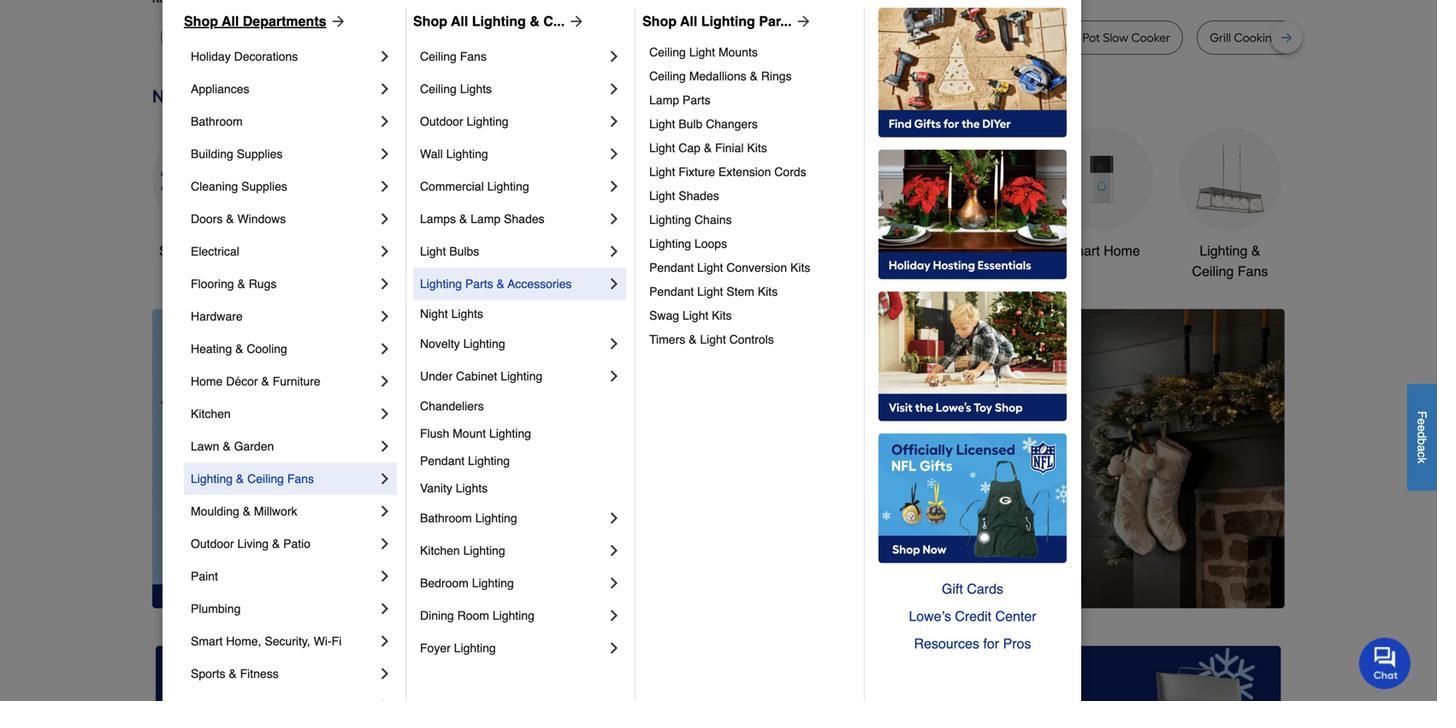 Task type: describe. For each thing, give the bounding box(es) containing it.
& inside timers & light controls link
[[689, 333, 697, 346]]

vanity
[[420, 482, 452, 495]]

changers
[[706, 117, 758, 131]]

under
[[420, 370, 453, 383]]

supplies for building supplies
[[237, 147, 283, 161]]

pros
[[1003, 636, 1031, 652]]

chevron right image for flooring & rugs
[[376, 275, 393, 293]]

flush mount lighting
[[420, 427, 531, 441]]

2 vertical spatial fans
[[287, 472, 314, 486]]

slow cooker
[[174, 30, 241, 45]]

crock pot
[[280, 30, 333, 45]]

pendant light conversion kits
[[649, 261, 810, 275]]

ceiling lights
[[420, 82, 492, 96]]

extension
[[718, 165, 771, 179]]

lamp parts link
[[649, 88, 852, 112]]

3 slow from the left
[[1103, 30, 1128, 45]]

garden
[[234, 440, 274, 453]]

moulding & millwork link
[[191, 495, 376, 528]]

timers & light controls
[[649, 333, 774, 346]]

light bulb changers link
[[649, 112, 852, 136]]

light bulbs link
[[420, 235, 606, 268]]

1 horizontal spatial lighting & ceiling fans
[[1192, 243, 1268, 279]]

kitchen for kitchen lighting
[[420, 544, 460, 558]]

chevron right image for doors & windows
[[376, 210, 393, 228]]

fixture
[[679, 165, 715, 179]]

gift cards link
[[879, 576, 1067, 603]]

& inside outdoor tools & equipment
[[885, 243, 894, 259]]

c...
[[543, 13, 565, 29]]

lighting loops
[[649, 237, 727, 251]]

light up timers & light controls
[[683, 309, 709, 322]]

cap
[[679, 141, 701, 155]]

vanity lights
[[420, 482, 488, 495]]

wi-
[[314, 635, 332, 648]]

heating
[[191, 342, 232, 356]]

chevron right image for moulding & millwork
[[376, 503, 393, 520]]

lighting inside lighting & ceiling fans
[[1200, 243, 1248, 259]]

arrow right image for shop all lighting & c...
[[565, 13, 585, 30]]

chevron right image for bedroom lighting
[[606, 575, 623, 592]]

chevron right image for light bulbs
[[606, 243, 623, 260]]

& inside lighting parts & accessories link
[[497, 277, 505, 291]]

novelty
[[420, 337, 460, 351]]

countertop
[[574, 30, 636, 45]]

2 cooking from the left
[[1234, 30, 1280, 45]]

light inside 'link'
[[649, 165, 675, 179]]

lights for ceiling lights
[[460, 82, 492, 96]]

scroll to item #4 element
[[906, 576, 951, 586]]

chevron right image for outdoor living & patio
[[376, 535, 393, 553]]

ceiling for ceiling fans
[[420, 50, 457, 63]]

smart for smart home
[[1063, 243, 1100, 259]]

grate
[[1282, 30, 1314, 45]]

get up to 2 free select tools or batteries when you buy 1 with select purchases. image
[[156, 646, 513, 701]]

pendant light stem kits link
[[649, 280, 852, 304]]

swag light kits link
[[649, 304, 852, 328]]

chevron right image for dining room lighting
[[606, 607, 623, 624]]

f e e d b a c k button
[[1407, 384, 1437, 491]]

1 cooker from the left
[[202, 30, 241, 45]]

bulb
[[679, 117, 703, 131]]

light down kitchen faucets
[[697, 261, 723, 275]]

chat invite button image
[[1359, 637, 1411, 690]]

sports & fitness
[[191, 667, 279, 681]]

kitchen for kitchen faucets
[[668, 243, 713, 259]]

pendant for pendant lighting
[[420, 454, 465, 468]]

scroll to item #2 image
[[824, 578, 865, 585]]

smart home, security, wi-fi
[[191, 635, 342, 648]]

holiday decorations link
[[191, 40, 376, 73]]

gift
[[942, 581, 963, 597]]

chevron right image for holiday decorations
[[376, 48, 393, 65]]

lowe's credit center
[[909, 609, 1036, 624]]

pendant light stem kits
[[649, 285, 778, 299]]

chevron right image for under cabinet lighting
[[606, 368, 623, 385]]

arrow left image
[[470, 459, 488, 476]]

building
[[191, 147, 233, 161]]

3 cooker from the left
[[1131, 30, 1170, 45]]

chevron right image for building supplies
[[376, 145, 393, 163]]

kits down conversion
[[758, 285, 778, 299]]

mounts
[[719, 45, 758, 59]]

living
[[237, 537, 269, 551]]

chandeliers link
[[420, 393, 623, 420]]

resources
[[914, 636, 979, 652]]

dining room lighting
[[420, 609, 535, 623]]

shop all departments
[[184, 13, 326, 29]]

recommended searches for you heading
[[152, 0, 1285, 7]]

electrical
[[191, 245, 239, 258]]

ceiling medallions & rings link
[[649, 64, 852, 88]]

lawn & garden
[[191, 440, 274, 453]]

light up lighting chains
[[649, 189, 675, 203]]

lamp parts
[[649, 93, 711, 107]]

flooring
[[191, 277, 234, 291]]

shop these last-minute gifts. $99 or less. quantities are limited and won't last. image
[[152, 309, 429, 609]]

a
[[1415, 445, 1429, 452]]

shop all deals link
[[152, 128, 255, 261]]

0 horizontal spatial lamp
[[471, 212, 501, 226]]

crock for crock pot slow cooker
[[1048, 30, 1080, 45]]

finial
[[715, 141, 744, 155]]

kits up light fixture extension cords 'link'
[[747, 141, 767, 155]]

scroll to item #5 image
[[951, 578, 992, 585]]

moulding & millwork
[[191, 505, 297, 518]]

chevron right image for smart home, security, wi-fi
[[376, 633, 393, 650]]

outdoor for outdoor living & patio
[[191, 537, 234, 551]]

chevron right image for lamps & lamp shades
[[606, 210, 623, 228]]

holiday hosting essentials. image
[[879, 150, 1067, 280]]

shop for shop all lighting par...
[[642, 13, 677, 29]]

find gifts for the diyer. image
[[879, 8, 1067, 138]]

instant
[[950, 30, 988, 45]]

chevron right image for foyer lighting
[[606, 640, 623, 657]]

under cabinet lighting link
[[420, 360, 606, 393]]

outdoor lighting
[[420, 115, 509, 128]]

shop for shop all departments
[[184, 13, 218, 29]]

shop for shop all lighting & c...
[[413, 13, 447, 29]]

warmer
[[705, 30, 750, 45]]

1 cooking from the left
[[845, 30, 891, 45]]

electrical link
[[191, 235, 376, 268]]

ceiling medallions & rings
[[649, 69, 792, 83]]

chevron right image for home décor & furniture
[[376, 373, 393, 390]]

& inside lawn & garden link
[[223, 440, 231, 453]]

pot for crock pot
[[315, 30, 333, 45]]

commercial lighting
[[420, 180, 529, 193]]

lighting parts & accessories
[[420, 277, 572, 291]]

sports
[[191, 667, 225, 681]]

conversion
[[727, 261, 787, 275]]

crock pot cooking pot
[[790, 30, 911, 45]]

fitness
[[240, 667, 279, 681]]

home,
[[226, 635, 261, 648]]

parts for lamp
[[683, 93, 711, 107]]

holiday
[[191, 50, 231, 63]]

plumbing link
[[191, 593, 376, 625]]

outdoor tools & equipment link
[[794, 128, 896, 282]]

lowe's
[[909, 609, 951, 624]]

ceiling for ceiling light mounts
[[649, 45, 686, 59]]

smart for smart home, security, wi-fi
[[191, 635, 223, 648]]

chevron right image for kitchen lighting
[[606, 542, 623, 559]]

kitchen for kitchen
[[191, 407, 231, 421]]

arrow right image for shop all departments
[[326, 13, 347, 30]]

shop all deals
[[159, 243, 248, 259]]

smart home link
[[1050, 128, 1153, 261]]

all for shop all lighting & c...
[[451, 13, 468, 29]]

millwork
[[254, 505, 297, 518]]

& inside lighting & ceiling fans
[[1251, 243, 1261, 259]]

ceiling fans link
[[420, 40, 606, 73]]

& inside outdoor living & patio link
[[272, 537, 280, 551]]

furniture
[[273, 375, 321, 388]]

chevron right image for lighting parts & accessories
[[606, 275, 623, 293]]

commercial
[[420, 180, 484, 193]]

0 horizontal spatial home
[[191, 375, 223, 388]]

& inside light cap & finial kits link
[[704, 141, 712, 155]]

visit the lowe's toy shop. image
[[879, 292, 1067, 422]]

3 pot from the left
[[893, 30, 911, 45]]

& inside home décor & furniture link
[[261, 375, 269, 388]]

1 horizontal spatial home
[[1104, 243, 1140, 259]]

appliances
[[191, 82, 249, 96]]

& inside moulding & millwork link
[[243, 505, 251, 518]]

pot for crock pot slow cooker
[[1082, 30, 1100, 45]]

0 vertical spatial bathroom
[[191, 115, 243, 128]]

f
[[1415, 411, 1429, 419]]

lamps
[[420, 212, 456, 226]]

1 vertical spatial shades
[[504, 212, 545, 226]]

chevron right image for outdoor lighting
[[606, 113, 623, 130]]

wall lighting link
[[420, 138, 606, 170]]

new deals every day during 25 days of deals image
[[152, 82, 1285, 111]]

chevron right image for appliances
[[376, 80, 393, 98]]

outdoor living & patio
[[191, 537, 311, 551]]

crock for crock pot cooking pot
[[790, 30, 822, 45]]

holiday decorations
[[191, 50, 298, 63]]



Task type: vqa. For each thing, say whether or not it's contained in the screenshot.
"Christmas Decorations"
yes



Task type: locate. For each thing, give the bounding box(es) containing it.
0 vertical spatial lights
[[460, 82, 492, 96]]

cleaning
[[191, 180, 238, 193]]

pendant for pendant light stem kits
[[649, 285, 694, 299]]

crock for crock pot
[[280, 30, 312, 45]]

lamps & lamp shades link
[[420, 203, 606, 235]]

security,
[[265, 635, 310, 648]]

2 horizontal spatial fans
[[1238, 263, 1268, 279]]

up to 35 percent off select small appliances. image
[[540, 646, 897, 701]]

0 vertical spatial pendant
[[649, 261, 694, 275]]

outdoor for outdoor tools & equipment
[[796, 243, 846, 259]]

pendant inside pendant lighting link
[[420, 454, 465, 468]]

under cabinet lighting
[[420, 370, 543, 383]]

supplies for cleaning supplies
[[241, 180, 287, 193]]

chevron right image for bathroom lighting
[[606, 510, 623, 527]]

decorations for christmas
[[552, 263, 625, 279]]

1 horizontal spatial parts
[[683, 93, 711, 107]]

0 vertical spatial lighting & ceiling fans
[[1192, 243, 1268, 279]]

0 horizontal spatial parts
[[465, 277, 493, 291]]

2 vertical spatial outdoor
[[191, 537, 234, 551]]

flush mount lighting link
[[420, 420, 623, 447]]

flooring & rugs
[[191, 277, 277, 291]]

tools link
[[409, 128, 512, 261]]

bathroom
[[191, 115, 243, 128], [944, 243, 1003, 259], [420, 512, 472, 525]]

1 pot from the left
[[315, 30, 333, 45]]

all up the ceiling fans
[[451, 13, 468, 29]]

2 shop from the left
[[413, 13, 447, 29]]

ceiling for ceiling medallions & rings
[[649, 69, 686, 83]]

fi
[[332, 635, 342, 648]]

2 horizontal spatial shop
[[642, 13, 677, 29]]

lamp down commercial lighting
[[471, 212, 501, 226]]

1 vertical spatial lighting & ceiling fans
[[191, 472, 314, 486]]

2 horizontal spatial cooker
[[1131, 30, 1170, 45]]

room
[[457, 609, 489, 623]]

2 horizontal spatial slow
[[1103, 30, 1128, 45]]

sports & fitness link
[[191, 658, 376, 690]]

arrow right image inside shop all lighting par... link
[[792, 13, 812, 30]]

0 horizontal spatial cooker
[[202, 30, 241, 45]]

shades down commercial lighting link
[[504, 212, 545, 226]]

lights for night lights
[[451, 307, 483, 321]]

swag
[[649, 309, 679, 322]]

decorations for holiday
[[234, 50, 298, 63]]

chevron right image for bathroom
[[376, 113, 393, 130]]

for
[[983, 636, 999, 652]]

parts
[[683, 93, 711, 107], [465, 277, 493, 291]]

all right shop
[[194, 243, 209, 259]]

1 horizontal spatial cooking
[[1234, 30, 1280, 45]]

2 slow from the left
[[405, 30, 430, 45]]

d
[[1415, 432, 1429, 439]]

1 vertical spatial lighting & ceiling fans link
[[191, 463, 376, 495]]

ceiling light mounts link
[[649, 40, 852, 64]]

f e e d b a c k
[[1415, 411, 1429, 464]]

chevron right image for ceiling fans
[[606, 48, 623, 65]]

1 horizontal spatial shades
[[679, 189, 719, 203]]

1 vertical spatial bathroom
[[944, 243, 1003, 259]]

light bulbs
[[420, 245, 479, 258]]

0 horizontal spatial outdoor
[[191, 537, 234, 551]]

doors
[[191, 212, 223, 226]]

0 horizontal spatial crock
[[280, 30, 312, 45]]

0 vertical spatial parts
[[683, 93, 711, 107]]

light down the food warmer
[[689, 45, 715, 59]]

light bulb changers
[[649, 117, 758, 131]]

medallions
[[689, 69, 746, 83]]

decorations down christmas
[[552, 263, 625, 279]]

outdoor up "equipment"
[[796, 243, 846, 259]]

shop all lighting & c... link
[[413, 11, 585, 32]]

flush
[[420, 427, 449, 441]]

0 horizontal spatial smart
[[191, 635, 223, 648]]

0 horizontal spatial fans
[[287, 472, 314, 486]]

1 horizontal spatial bathroom
[[420, 512, 472, 525]]

pendant lighting
[[420, 454, 510, 468]]

0 horizontal spatial bathroom
[[191, 115, 243, 128]]

chevron right image for lighting & ceiling fans
[[376, 470, 393, 488]]

supplies
[[237, 147, 283, 161], [241, 180, 287, 193]]

ceiling for ceiling lights
[[420, 82, 457, 96]]

chevron right image for electrical
[[376, 243, 393, 260]]

light down swag light kits
[[700, 333, 726, 346]]

0 vertical spatial fans
[[460, 50, 487, 63]]

chevron right image for ceiling lights
[[606, 80, 623, 98]]

1 slow from the left
[[174, 30, 199, 45]]

supplies up windows
[[241, 180, 287, 193]]

&
[[530, 13, 540, 29], [1317, 30, 1325, 45], [750, 69, 758, 83], [704, 141, 712, 155], [226, 212, 234, 226], [459, 212, 467, 226], [885, 243, 894, 259], [1251, 243, 1261, 259], [237, 277, 245, 291], [497, 277, 505, 291], [689, 333, 697, 346], [235, 342, 243, 356], [261, 375, 269, 388], [223, 440, 231, 453], [236, 472, 244, 486], [243, 505, 251, 518], [272, 537, 280, 551], [229, 667, 237, 681]]

christmas decorations link
[[537, 128, 640, 282]]

0 vertical spatial kitchen
[[668, 243, 713, 259]]

2 vertical spatial lights
[[456, 482, 488, 495]]

2 pot from the left
[[824, 30, 842, 45]]

arrow right image
[[326, 13, 347, 30], [565, 13, 585, 30], [792, 13, 812, 30], [1253, 459, 1270, 476]]

smart
[[1063, 243, 1100, 259], [191, 635, 223, 648]]

2 cooker from the left
[[433, 30, 472, 45]]

tools up "equipment"
[[849, 243, 881, 259]]

pendant inside pendant light conversion kits link
[[649, 261, 694, 275]]

outdoor down moulding
[[191, 537, 234, 551]]

shop up the triple slow cooker
[[413, 13, 447, 29]]

1 horizontal spatial fans
[[460, 50, 487, 63]]

0 horizontal spatial shades
[[504, 212, 545, 226]]

0 vertical spatial smart
[[1063, 243, 1100, 259]]

light left stem on the top right of page
[[697, 285, 723, 299]]

1 tools from the left
[[444, 243, 476, 259]]

2 e from the top
[[1415, 425, 1429, 432]]

3 shop from the left
[[642, 13, 677, 29]]

2 horizontal spatial bathroom
[[944, 243, 1003, 259]]

arrow right image for shop all lighting par...
[[792, 13, 812, 30]]

parts down 'bulbs'
[[465, 277, 493, 291]]

chevron right image
[[376, 48, 393, 65], [606, 80, 623, 98], [376, 113, 393, 130], [606, 113, 623, 130], [606, 145, 623, 163], [376, 275, 393, 293], [606, 275, 623, 293], [376, 340, 393, 358], [606, 368, 623, 385], [376, 405, 393, 423], [606, 510, 623, 527], [376, 535, 393, 553], [606, 575, 623, 592], [606, 607, 623, 624], [376, 633, 393, 650], [376, 698, 393, 701]]

lamp up "bulb"
[[649, 93, 679, 107]]

chains
[[695, 213, 732, 227]]

night lights
[[420, 307, 483, 321]]

1 horizontal spatial bathroom link
[[922, 128, 1025, 261]]

chevron right image for novelty lighting
[[606, 335, 623, 352]]

shop up food at top
[[642, 13, 677, 29]]

1 horizontal spatial slow
[[405, 30, 430, 45]]

1 vertical spatial lamp
[[471, 212, 501, 226]]

75 percent off all artificial christmas trees, holiday lights and more. image
[[456, 309, 1285, 609]]

kitchen up lawn
[[191, 407, 231, 421]]

outdoor up wall
[[420, 115, 463, 128]]

center
[[995, 609, 1036, 624]]

1 vertical spatial home
[[191, 375, 223, 388]]

1 horizontal spatial shop
[[413, 13, 447, 29]]

shades
[[679, 189, 719, 203], [504, 212, 545, 226]]

pendant for pendant light conversion kits
[[649, 261, 694, 275]]

novelty lighting link
[[420, 328, 606, 360]]

& inside sports & fitness link
[[229, 667, 237, 681]]

officially licensed n f l gifts. shop now. image
[[879, 434, 1067, 564]]

lighting & ceiling fans link
[[1179, 128, 1281, 282], [191, 463, 376, 495]]

doors & windows link
[[191, 203, 376, 235]]

5 pot from the left
[[1082, 30, 1100, 45]]

shop up slow cooker
[[184, 13, 218, 29]]

1 horizontal spatial outdoor
[[420, 115, 463, 128]]

all up slow cooker
[[222, 13, 239, 29]]

home décor & furniture link
[[191, 365, 376, 398]]

light up light shades
[[649, 165, 675, 179]]

lights up the novelty lighting
[[451, 307, 483, 321]]

light left 'cap'
[[649, 141, 675, 155]]

appliances link
[[191, 73, 376, 105]]

1 horizontal spatial smart
[[1063, 243, 1100, 259]]

shades down fixture at the top left of page
[[679, 189, 719, 203]]

0 vertical spatial shades
[[679, 189, 719, 203]]

0 horizontal spatial cooking
[[845, 30, 891, 45]]

& inside flooring & rugs link
[[237, 277, 245, 291]]

0 horizontal spatial lighting & ceiling fans
[[191, 472, 314, 486]]

chevron right image for kitchen
[[376, 405, 393, 423]]

cooker
[[202, 30, 241, 45], [433, 30, 472, 45], [1131, 30, 1170, 45]]

bathroom lighting link
[[420, 502, 606, 535]]

pendant inside pendant light stem kits link
[[649, 285, 694, 299]]

2 vertical spatial pendant
[[420, 454, 465, 468]]

lights up outdoor lighting
[[460, 82, 492, 96]]

cooling
[[247, 342, 287, 356]]

outdoor lighting link
[[420, 105, 606, 138]]

supplies up cleaning supplies at left
[[237, 147, 283, 161]]

vanity lights link
[[420, 475, 623, 502]]

k
[[1415, 458, 1429, 464]]

0 vertical spatial lighting & ceiling fans link
[[1179, 128, 1281, 282]]

cooker up the ceiling fans
[[433, 30, 472, 45]]

e up b
[[1415, 425, 1429, 432]]

outdoor inside outdoor tools & equipment
[[796, 243, 846, 259]]

chevron right image for cleaning supplies
[[376, 178, 393, 195]]

up to 30 percent off select grills and accessories. image
[[924, 646, 1281, 701]]

parts for lighting
[[465, 277, 493, 291]]

2 horizontal spatial kitchen
[[668, 243, 713, 259]]

triple slow cooker
[[372, 30, 472, 45]]

1 horizontal spatial lamp
[[649, 93, 679, 107]]

chevron right image for hardware
[[376, 308, 393, 325]]

1 e from the top
[[1415, 419, 1429, 425]]

0 horizontal spatial shop
[[184, 13, 218, 29]]

1 shop from the left
[[184, 13, 218, 29]]

2 vertical spatial bathroom
[[420, 512, 472, 525]]

commercial lighting link
[[420, 170, 606, 203]]

& inside ceiling medallions & rings link
[[750, 69, 758, 83]]

1 vertical spatial fans
[[1238, 263, 1268, 279]]

ceiling light mounts
[[649, 45, 758, 59]]

crock right instant pot
[[1048, 30, 1080, 45]]

pendant down the lighting loops
[[649, 261, 694, 275]]

light inside 'link'
[[420, 245, 446, 258]]

0 horizontal spatial decorations
[[234, 50, 298, 63]]

light cap & finial kits
[[649, 141, 767, 155]]

all for shop all departments
[[222, 13, 239, 29]]

pot for instant pot
[[991, 30, 1008, 45]]

shop all departments link
[[184, 11, 347, 32]]

2 tools from the left
[[849, 243, 881, 259]]

& inside doors & windows link
[[226, 212, 234, 226]]

1 crock from the left
[[280, 30, 312, 45]]

bedroom lighting
[[420, 577, 514, 590]]

chevron right image for plumbing
[[376, 601, 393, 618]]

2 vertical spatial kitchen
[[420, 544, 460, 558]]

2 crock from the left
[[790, 30, 822, 45]]

tools inside outdoor tools & equipment
[[849, 243, 881, 259]]

1 horizontal spatial tools
[[849, 243, 881, 259]]

pot for crock pot cooking pot
[[824, 30, 842, 45]]

microwave countertop
[[512, 30, 636, 45]]

1 vertical spatial parts
[[465, 277, 493, 291]]

parts up "bulb"
[[683, 93, 711, 107]]

lighting
[[472, 13, 526, 29], [701, 13, 755, 29], [467, 115, 509, 128], [446, 147, 488, 161], [487, 180, 529, 193], [649, 213, 691, 227], [649, 237, 691, 251], [1200, 243, 1248, 259], [420, 277, 462, 291], [463, 337, 505, 351], [501, 370, 543, 383], [489, 427, 531, 441], [468, 454, 510, 468], [191, 472, 233, 486], [475, 512, 517, 525], [463, 544, 505, 558], [472, 577, 514, 590], [493, 609, 535, 623], [454, 642, 496, 655]]

chevron right image
[[606, 48, 623, 65], [376, 80, 393, 98], [376, 145, 393, 163], [376, 178, 393, 195], [606, 178, 623, 195], [376, 210, 393, 228], [606, 210, 623, 228], [376, 243, 393, 260], [606, 243, 623, 260], [376, 308, 393, 325], [606, 335, 623, 352], [376, 373, 393, 390], [376, 438, 393, 455], [376, 470, 393, 488], [376, 503, 393, 520], [606, 542, 623, 559], [376, 568, 393, 585], [376, 601, 393, 618], [606, 640, 623, 657], [376, 666, 393, 683]]

0 vertical spatial home
[[1104, 243, 1140, 259]]

tools down lamps & lamp shades
[[444, 243, 476, 259]]

mount
[[453, 427, 486, 441]]

0 horizontal spatial bathroom link
[[191, 105, 376, 138]]

0 vertical spatial decorations
[[234, 50, 298, 63]]

2 horizontal spatial crock
[[1048, 30, 1080, 45]]

cooker up holiday
[[202, 30, 241, 45]]

& inside lamps & lamp shades link
[[459, 212, 467, 226]]

0 horizontal spatial lighting & ceiling fans link
[[191, 463, 376, 495]]

1 vertical spatial pendant
[[649, 285, 694, 299]]

2 horizontal spatial outdoor
[[796, 243, 846, 259]]

all up food at top
[[680, 13, 697, 29]]

1 horizontal spatial decorations
[[552, 263, 625, 279]]

warming
[[1328, 30, 1379, 45]]

b
[[1415, 439, 1429, 445]]

pendant up the vanity
[[420, 454, 465, 468]]

0 vertical spatial outdoor
[[420, 115, 463, 128]]

cooker left grill
[[1131, 30, 1170, 45]]

1 vertical spatial supplies
[[241, 180, 287, 193]]

chevron right image for sports & fitness
[[376, 666, 393, 683]]

kits right conversion
[[790, 261, 810, 275]]

chevron right image for lawn & garden
[[376, 438, 393, 455]]

all for shop all lighting par...
[[680, 13, 697, 29]]

kitchen up bedroom
[[420, 544, 460, 558]]

all for shop all deals
[[194, 243, 209, 259]]

0 vertical spatial supplies
[[237, 147, 283, 161]]

decorations down shop all departments link
[[234, 50, 298, 63]]

1 vertical spatial smart
[[191, 635, 223, 648]]

kits down pendant light stem kits
[[712, 309, 732, 322]]

1 vertical spatial lights
[[451, 307, 483, 321]]

1 horizontal spatial crock
[[790, 30, 822, 45]]

e up d
[[1415, 419, 1429, 425]]

c
[[1415, 452, 1429, 458]]

christmas
[[558, 243, 619, 259]]

1 vertical spatial outdoor
[[796, 243, 846, 259]]

resources for pros
[[914, 636, 1031, 652]]

loops
[[695, 237, 727, 251]]

crock down par...
[[790, 30, 822, 45]]

light left "bulb"
[[649, 117, 675, 131]]

hardware link
[[191, 300, 376, 333]]

4 pot from the left
[[991, 30, 1008, 45]]

& inside heating & cooling link
[[235, 342, 243, 356]]

crock pot slow cooker
[[1048, 30, 1170, 45]]

crock down departments at the top
[[280, 30, 312, 45]]

kitchen inside "link"
[[191, 407, 231, 421]]

1 vertical spatial decorations
[[552, 263, 625, 279]]

1 horizontal spatial kitchen
[[420, 544, 460, 558]]

cords
[[774, 165, 806, 179]]

hardware
[[191, 310, 243, 323]]

1 horizontal spatial cooker
[[433, 30, 472, 45]]

chandeliers
[[420, 399, 484, 413]]

arrow right image inside shop all departments link
[[326, 13, 347, 30]]

chevron right image for wall lighting
[[606, 145, 623, 163]]

lights for vanity lights
[[456, 482, 488, 495]]

chevron right image for paint
[[376, 568, 393, 585]]

night lights link
[[420, 300, 623, 328]]

shop
[[184, 13, 218, 29], [413, 13, 447, 29], [642, 13, 677, 29]]

chevron right image for commercial lighting
[[606, 178, 623, 195]]

3 crock from the left
[[1048, 30, 1080, 45]]

bulbs
[[449, 245, 479, 258]]

pendant up swag on the left
[[649, 285, 694, 299]]

outdoor tools & equipment
[[796, 243, 894, 279]]

food warmer
[[676, 30, 750, 45]]

kitchen down lighting chains
[[668, 243, 713, 259]]

light left 'bulbs'
[[420, 245, 446, 258]]

chevron right image for heating & cooling
[[376, 340, 393, 358]]

lights
[[460, 82, 492, 96], [451, 307, 483, 321], [456, 482, 488, 495]]

outdoor for outdoor lighting
[[420, 115, 463, 128]]

1 vertical spatial kitchen
[[191, 407, 231, 421]]

foyer
[[420, 642, 451, 655]]

& inside shop all lighting & c... link
[[530, 13, 540, 29]]

0 horizontal spatial slow
[[174, 30, 199, 45]]

light
[[689, 45, 715, 59], [649, 117, 675, 131], [649, 141, 675, 155], [649, 165, 675, 179], [649, 189, 675, 203], [420, 245, 446, 258], [697, 261, 723, 275], [697, 285, 723, 299], [683, 309, 709, 322], [700, 333, 726, 346]]

kitchen faucets link
[[666, 128, 768, 261]]

1 horizontal spatial lighting & ceiling fans link
[[1179, 128, 1281, 282]]

ceiling fans
[[420, 50, 487, 63]]

bathroom lighting
[[420, 512, 517, 525]]

wall lighting
[[420, 147, 488, 161]]

heating & cooling
[[191, 342, 287, 356]]

patio
[[283, 537, 311, 551]]

fans
[[460, 50, 487, 63], [1238, 263, 1268, 279], [287, 472, 314, 486]]

0 horizontal spatial tools
[[444, 243, 476, 259]]

lights down arrow left image
[[456, 482, 488, 495]]

rugs
[[249, 277, 277, 291]]

arrow right image inside shop all lighting & c... link
[[565, 13, 585, 30]]

0 horizontal spatial kitchen
[[191, 407, 231, 421]]

0 vertical spatial lamp
[[649, 93, 679, 107]]



